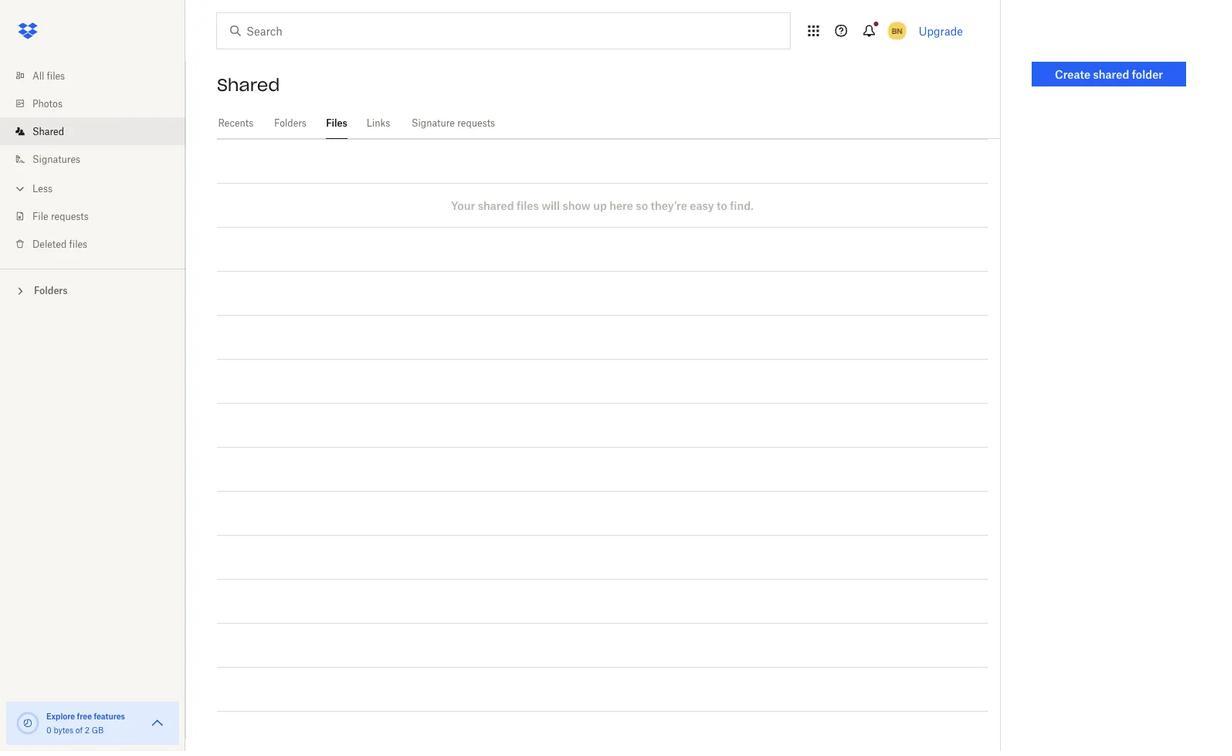 Task type: locate. For each thing, give the bounding box(es) containing it.
find.
[[730, 199, 754, 212]]

shared left folder
[[1094, 68, 1130, 81]]

shared for your
[[478, 199, 514, 212]]

shared down photos
[[32, 126, 64, 137]]

features
[[94, 712, 125, 722]]

up
[[593, 199, 607, 212]]

files left will
[[517, 199, 539, 212]]

0 vertical spatial requests
[[458, 117, 495, 129]]

so
[[636, 199, 648, 212]]

folder
[[1132, 68, 1164, 81]]

photos
[[32, 98, 63, 109]]

shared link
[[12, 117, 185, 145]]

bn
[[892, 26, 903, 36]]

1 horizontal spatial files
[[69, 238, 87, 250]]

requests right signature in the top of the page
[[458, 117, 495, 129]]

0 vertical spatial shared
[[1094, 68, 1130, 81]]

requests for file requests
[[51, 211, 89, 222]]

dropbox image
[[12, 15, 43, 46]]

all files link
[[12, 62, 185, 90]]

files for deleted files
[[69, 238, 87, 250]]

files for all files
[[47, 70, 65, 82]]

files right all
[[47, 70, 65, 82]]

upgrade
[[919, 24, 963, 37]]

requests
[[458, 117, 495, 129], [51, 211, 89, 222]]

folders left files
[[274, 117, 307, 129]]

1 vertical spatial shared
[[478, 199, 514, 212]]

1 vertical spatial shared
[[32, 126, 64, 137]]

deleted files
[[32, 238, 87, 250]]

signatures
[[32, 153, 80, 165]]

links
[[367, 117, 390, 129]]

Search in folder "Dropbox" text field
[[246, 22, 759, 39]]

0 horizontal spatial shared
[[478, 199, 514, 212]]

less image
[[12, 181, 28, 197]]

0 vertical spatial shared
[[217, 74, 280, 96]]

0 vertical spatial files
[[47, 70, 65, 82]]

tab list
[[217, 108, 1001, 139]]

of
[[76, 726, 83, 736]]

gb
[[92, 726, 104, 736]]

0 horizontal spatial requests
[[51, 211, 89, 222]]

shared inside create shared folder button
[[1094, 68, 1130, 81]]

1 vertical spatial requests
[[51, 211, 89, 222]]

1 horizontal spatial requests
[[458, 117, 495, 129]]

all files
[[32, 70, 65, 82]]

easy
[[690, 199, 714, 212]]

quota usage element
[[15, 712, 40, 736]]

folders down deleted
[[34, 285, 68, 297]]

0 horizontal spatial files
[[47, 70, 65, 82]]

files right deleted
[[69, 238, 87, 250]]

requests inside list
[[51, 211, 89, 222]]

1 horizontal spatial shared
[[1094, 68, 1130, 81]]

shared right your
[[478, 199, 514, 212]]

shared
[[217, 74, 280, 96], [32, 126, 64, 137]]

files
[[47, 70, 65, 82], [517, 199, 539, 212], [69, 238, 87, 250]]

list
[[0, 53, 185, 269]]

2 horizontal spatial files
[[517, 199, 539, 212]]

shared up recents link
[[217, 74, 280, 96]]

free
[[77, 712, 92, 722]]

1 vertical spatial folders
[[34, 285, 68, 297]]

shared
[[1094, 68, 1130, 81], [478, 199, 514, 212]]

requests right file at the top
[[51, 211, 89, 222]]

requests for signature requests
[[458, 117, 495, 129]]

recents
[[218, 117, 254, 129]]

2 vertical spatial files
[[69, 238, 87, 250]]

links link
[[366, 108, 391, 137]]

0 vertical spatial folders
[[274, 117, 307, 129]]

1 horizontal spatial folders
[[274, 117, 307, 129]]

signatures link
[[12, 145, 185, 173]]

signature requests link
[[409, 108, 498, 137]]

folders
[[274, 117, 307, 129], [34, 285, 68, 297]]

0 horizontal spatial folders
[[34, 285, 68, 297]]

1 horizontal spatial shared
[[217, 74, 280, 96]]

0
[[46, 726, 52, 736]]

0 horizontal spatial shared
[[32, 126, 64, 137]]



Task type: vqa. For each thing, say whether or not it's contained in the screenshot.
send a copy menu item
no



Task type: describe. For each thing, give the bounding box(es) containing it.
explore free features 0 bytes of 2 gb
[[46, 712, 125, 736]]

files link
[[326, 108, 348, 137]]

your shared files will show up here so they're easy to find.
[[451, 199, 754, 212]]

create shared folder
[[1055, 68, 1164, 81]]

shared for create
[[1094, 68, 1130, 81]]

all
[[32, 70, 44, 82]]

folders link
[[273, 108, 308, 137]]

photos link
[[12, 90, 185, 117]]

create shared folder button
[[1032, 62, 1187, 87]]

signature
[[412, 117, 455, 129]]

less
[[32, 183, 53, 194]]

bytes
[[54, 726, 73, 736]]

your
[[451, 199, 475, 212]]

list containing all files
[[0, 53, 185, 269]]

show
[[563, 199, 591, 212]]

deleted files link
[[12, 230, 185, 258]]

create
[[1055, 68, 1091, 81]]

folders button
[[0, 279, 185, 302]]

recents link
[[217, 108, 255, 137]]

folders inside folders link
[[274, 117, 307, 129]]

file requests link
[[12, 202, 185, 230]]

upgrade link
[[919, 24, 963, 37]]

explore
[[46, 712, 75, 722]]

deleted
[[32, 238, 67, 250]]

folders inside folders button
[[34, 285, 68, 297]]

bn button
[[885, 19, 910, 43]]

they're
[[651, 199, 688, 212]]

file requests
[[32, 211, 89, 222]]

tab list containing recents
[[217, 108, 1001, 139]]

1 vertical spatial files
[[517, 199, 539, 212]]

will
[[542, 199, 560, 212]]

here
[[610, 199, 633, 212]]

shared inside list item
[[32, 126, 64, 137]]

signature requests
[[412, 117, 495, 129]]

file
[[32, 211, 48, 222]]

to
[[717, 199, 728, 212]]

2
[[85, 726, 90, 736]]

files
[[326, 117, 348, 129]]

shared list item
[[0, 117, 185, 145]]



